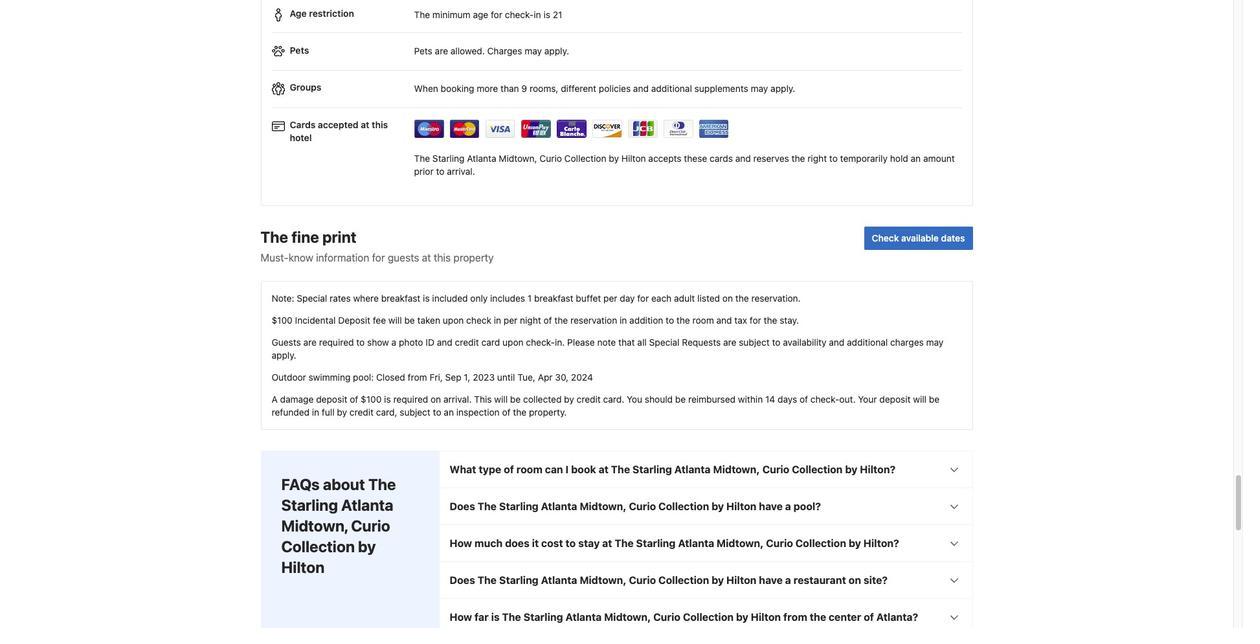 Task type: describe. For each thing, give the bounding box(es) containing it.
atlanta?
[[876, 611, 918, 623]]

night
[[520, 314, 541, 325]]

have for pool?
[[759, 500, 783, 512]]

faqs
[[281, 475, 320, 493]]

only
[[470, 292, 488, 303]]

your
[[858, 393, 877, 404]]

required inside "guests are required to show a photo id and credit card upon check-in. please note that all special requests are subject to availability and additional charges may apply."
[[319, 336, 354, 347]]

0 horizontal spatial upon
[[443, 314, 464, 325]]

charges
[[890, 336, 924, 347]]

restaurant
[[794, 574, 846, 586]]

starling up 'does the starling atlanta midtown, curio collection by hilton have a pool?'
[[633, 463, 672, 475]]

is up taken
[[423, 292, 430, 303]]

credit inside "guests are required to show a photo id and credit card upon check-in. please note that all special requests are subject to availability and additional charges may apply."
[[455, 336, 479, 347]]

midtown, inside faqs about the starling atlanta midtown, curio collection by hilton
[[281, 516, 348, 535]]

2024
[[571, 371, 593, 382]]

and right availability
[[829, 336, 845, 347]]

collection inside how much does it cost to stay at the starling atlanta midtown, curio collection by hilton? dropdown button
[[796, 537, 846, 549]]

required inside a damage deposit of $100 is required on arrival. this will be collected by credit card. you should be reimbursed within 14 days of check-out. your deposit will be refunded in full by credit card, subject to an inspection of the property.
[[393, 393, 428, 404]]

apr
[[538, 371, 553, 382]]

$100 inside a damage deposit of $100 is required on arrival. this will be collected by credit card. you should be reimbursed within 14 days of check-out. your deposit will be refunded in full by credit card, subject to an inspection of the property.
[[361, 393, 382, 404]]

a for does the starling atlanta midtown, curio collection by hilton have a restaurant on site?
[[785, 574, 791, 586]]

2023
[[473, 371, 495, 382]]

how for how much does it cost to stay at the starling atlanta midtown, curio collection by hilton?
[[450, 537, 472, 549]]

outdoor
[[272, 371, 306, 382]]

arrival. inside a damage deposit of $100 is required on arrival. this will be collected by credit card. you should be reimbursed within 14 days of check-out. your deposit will be refunded in full by credit card, subject to an inspection of the property.
[[444, 393, 472, 404]]

i
[[566, 463, 569, 475]]

fee
[[373, 314, 386, 325]]

out.
[[839, 393, 856, 404]]

0 horizontal spatial $100
[[272, 314, 293, 325]]

the inside the starling atlanta midtown, curio collection by hilton accepts these cards and reserves the right to temporarily hold an amount prior to arrival.
[[792, 153, 805, 164]]

jcb image
[[628, 120, 658, 138]]

it
[[532, 537, 539, 549]]

visa image
[[485, 120, 515, 138]]

0 vertical spatial from
[[408, 371, 427, 382]]

midtown, down stay
[[580, 574, 627, 586]]

1 horizontal spatial on
[[723, 292, 733, 303]]

to down stay.
[[772, 336, 781, 347]]

the minimum age for check-in is 21
[[414, 9, 562, 20]]

book
[[571, 463, 596, 475]]

how much does it cost to stay at the starling atlanta midtown, curio collection by hilton? button
[[439, 525, 972, 561]]

days
[[778, 393, 797, 404]]

check
[[466, 314, 491, 325]]

check available dates button
[[864, 226, 973, 250]]

by inside faqs about the starling atlanta midtown, curio collection by hilton
[[358, 537, 376, 555]]

does the starling atlanta midtown, curio collection by hilton have a restaurant on site?
[[450, 574, 888, 586]]

faqs about the starling atlanta midtown, curio collection by hilton
[[281, 475, 396, 576]]

maestro image
[[414, 120, 444, 138]]

deposit
[[338, 314, 370, 325]]

age restriction
[[290, 8, 354, 19]]

21
[[553, 9, 562, 20]]

1 breakfast from the left
[[381, 292, 420, 303]]

than
[[501, 83, 519, 94]]

when
[[414, 83, 438, 94]]

1 deposit from the left
[[316, 393, 347, 404]]

the inside the fine print must-know information for guests at this property
[[261, 228, 288, 246]]

age
[[290, 8, 307, 19]]

available
[[901, 232, 939, 243]]

midtown, up does the starling atlanta midtown, curio collection by hilton have a pool? dropdown button
[[713, 463, 760, 475]]

allowed.
[[451, 45, 485, 56]]

of right the days
[[800, 393, 808, 404]]

to left show
[[356, 336, 365, 347]]

is inside how far is the starling atlanta midtown, curio collection by hilton from the center of atlanta? dropdown button
[[491, 611, 500, 623]]

hilton? for how much does it cost to stay at the starling atlanta midtown, curio collection by hilton?
[[864, 537, 899, 549]]

does the starling atlanta midtown, curio collection by hilton have a pool? button
[[439, 488, 972, 524]]

midtown, up does the starling atlanta midtown, curio collection by hilton have a restaurant on site? dropdown button
[[717, 537, 764, 549]]

pets are allowed. charges may apply.
[[414, 45, 569, 56]]

collection inside does the starling atlanta midtown, curio collection by hilton have a restaurant on site? dropdown button
[[658, 574, 709, 586]]

for right tax
[[750, 314, 761, 325]]

damage
[[280, 393, 314, 404]]

from inside dropdown button
[[783, 611, 807, 623]]

swimming
[[309, 371, 351, 382]]

collection inside faqs about the starling atlanta midtown, curio collection by hilton
[[281, 537, 355, 555]]

to right right
[[829, 153, 838, 164]]

the starling atlanta midtown, curio collection by hilton accepts these cards and reserves the right to temporarily hold an amount prior to arrival.
[[414, 153, 955, 177]]

rates
[[330, 292, 351, 303]]

hold
[[890, 153, 908, 164]]

on inside dropdown button
[[849, 574, 861, 586]]

is inside a damage deposit of $100 is required on arrival. this will be collected by credit card. you should be reimbursed within 14 days of check-out. your deposit will be refunded in full by credit card, subject to an inspection of the property.
[[384, 393, 391, 404]]

1 horizontal spatial room
[[692, 314, 714, 325]]

the up tax
[[735, 292, 749, 303]]

right
[[808, 153, 827, 164]]

charges
[[487, 45, 522, 56]]

of right night
[[544, 314, 552, 325]]

30,
[[555, 371, 569, 382]]

accordion control element
[[439, 450, 973, 628]]

0 horizontal spatial credit
[[350, 406, 374, 417]]

this
[[474, 393, 492, 404]]

the left minimum
[[414, 9, 430, 20]]

to right the addition at the right bottom of page
[[666, 314, 674, 325]]

and right the id
[[437, 336, 452, 347]]

an inside the starling atlanta midtown, curio collection by hilton accepts these cards and reserves the right to temporarily hold an amount prior to arrival.
[[911, 153, 921, 164]]

supplements
[[695, 83, 748, 94]]

what type of room can i book at the starling atlanta midtown, curio collection by hilton?
[[450, 463, 896, 475]]

check- inside "guests are required to show a photo id and credit card upon check-in. please note that all special requests are subject to availability and additional charges may apply."
[[526, 336, 555, 347]]

guests
[[388, 252, 419, 263]]

curio inside faqs about the starling atlanta midtown, curio collection by hilton
[[351, 516, 390, 535]]

1 horizontal spatial may
[[751, 83, 768, 94]]

in up 'that'
[[620, 314, 627, 325]]

collection inside does the starling atlanta midtown, curio collection by hilton have a pool? dropdown button
[[658, 500, 709, 512]]

$100 incidental deposit fee will be taken upon check in per night of the reservation in addition to the room and tax for the stay.
[[272, 314, 799, 325]]

stay
[[578, 537, 600, 549]]

the right stay
[[615, 537, 634, 549]]

14
[[765, 393, 775, 404]]

at right book
[[599, 463, 609, 475]]

within
[[738, 393, 763, 404]]

hilton inside the starling atlanta midtown, curio collection by hilton accepts these cards and reserves the right to temporarily hold an amount prior to arrival.
[[621, 153, 646, 164]]

what type of room can i book at the starling atlanta midtown, curio collection by hilton? button
[[439, 451, 972, 487]]

are for guests
[[303, 336, 317, 347]]

fine
[[292, 228, 319, 246]]

additional inside "guests are required to show a photo id and credit card upon check-in. please note that all special requests are subject to availability and additional charges may apply."
[[847, 336, 888, 347]]

this inside the fine print must-know information for guests at this property
[[434, 252, 451, 263]]

stay.
[[780, 314, 799, 325]]

must-
[[261, 252, 289, 263]]

0 vertical spatial special
[[297, 292, 327, 303]]

a
[[272, 393, 278, 404]]

collection inside the starling atlanta midtown, curio collection by hilton accepts these cards and reserves the right to temporarily hold an amount prior to arrival.
[[564, 153, 606, 164]]

and right 'policies'
[[633, 83, 649, 94]]

for right the age
[[491, 9, 502, 20]]

to inside how much does it cost to stay at the starling atlanta midtown, curio collection by hilton? dropdown button
[[566, 537, 576, 549]]

2 deposit from the left
[[879, 393, 911, 404]]

special inside "guests are required to show a photo id and credit card upon check-in. please note that all special requests are subject to availability and additional charges may apply."
[[649, 336, 680, 347]]

hotel
[[290, 132, 312, 143]]

the right far
[[502, 611, 521, 623]]

midtown, up stay
[[580, 500, 627, 512]]

the inside how far is the starling atlanta midtown, curio collection by hilton from the center of atlanta? dropdown button
[[810, 611, 826, 623]]

that
[[618, 336, 635, 347]]

pets for pets
[[290, 44, 309, 55]]

mastercard image
[[450, 120, 479, 138]]

requests
[[682, 336, 721, 347]]

these
[[684, 153, 707, 164]]

note:
[[272, 292, 294, 303]]

hilton inside faqs about the starling atlanta midtown, curio collection by hilton
[[281, 558, 325, 576]]

for inside the fine print must-know information for guests at this property
[[372, 252, 385, 263]]

when booking more than 9 rooms, different policies and additional supplements may apply.
[[414, 83, 795, 94]]

center
[[829, 611, 861, 623]]

by inside the starling atlanta midtown, curio collection by hilton accepts these cards and reserves the right to temporarily hold an amount prior to arrival.
[[609, 153, 619, 164]]

policies
[[599, 83, 631, 94]]

of down pool:
[[350, 393, 358, 404]]

listed
[[697, 292, 720, 303]]

amount
[[923, 153, 955, 164]]

subject inside "guests are required to show a photo id and credit card upon check-in. please note that all special requests are subject to availability and additional charges may apply."
[[739, 336, 770, 347]]

reservation
[[570, 314, 617, 325]]

cards accepted at this hotel
[[290, 119, 388, 143]]

card.
[[603, 393, 624, 404]]

hilton? for what type of room can i book at the starling atlanta midtown, curio collection by hilton?
[[860, 463, 896, 475]]

the up much
[[478, 500, 497, 512]]

prior
[[414, 166, 434, 177]]

the down adult
[[677, 314, 690, 325]]

in.
[[555, 336, 565, 347]]

have for restaurant
[[759, 574, 783, 586]]

atlanta inside faqs about the starling atlanta midtown, curio collection by hilton
[[341, 496, 393, 514]]

how far is the starling atlanta midtown, curio collection by hilton from the center of atlanta? button
[[439, 599, 972, 628]]

midtown, down does the starling atlanta midtown, curio collection by hilton have a restaurant on site?
[[604, 611, 651, 623]]



Task type: vqa. For each thing, say whether or not it's contained in the screenshot.
Genius Level 1
no



Task type: locate. For each thing, give the bounding box(es) containing it.
0 horizontal spatial on
[[431, 393, 441, 404]]

are left allowed.
[[435, 45, 448, 56]]

diners club image
[[663, 120, 693, 138]]

does for does the starling atlanta midtown, curio collection by hilton have a pool?
[[450, 500, 475, 512]]

of inside how far is the starling atlanta midtown, curio collection by hilton from the center of atlanta? dropdown button
[[864, 611, 874, 623]]

show
[[367, 336, 389, 347]]

2 horizontal spatial credit
[[577, 393, 601, 404]]

breakfast right the 1
[[534, 292, 573, 303]]

does up far
[[450, 574, 475, 586]]

apply. down guests
[[272, 349, 296, 360]]

a left restaurant
[[785, 574, 791, 586]]

0 vertical spatial an
[[911, 153, 921, 164]]

collection
[[564, 153, 606, 164], [792, 463, 843, 475], [658, 500, 709, 512], [281, 537, 355, 555], [796, 537, 846, 549], [658, 574, 709, 586], [683, 611, 734, 623]]

be
[[404, 314, 415, 325], [510, 393, 521, 404], [675, 393, 686, 404], [929, 393, 940, 404]]

0 vertical spatial upon
[[443, 314, 464, 325]]

the inside the starling atlanta midtown, curio collection by hilton accepts these cards and reserves the right to temporarily hold an amount prior to arrival.
[[414, 153, 430, 164]]

until
[[497, 371, 515, 382]]

arrival. inside the starling atlanta midtown, curio collection by hilton accepts these cards and reserves the right to temporarily hold an amount prior to arrival.
[[447, 166, 475, 177]]

0 vertical spatial apply.
[[544, 45, 569, 56]]

sep
[[445, 371, 461, 382]]

groups
[[290, 82, 321, 93]]

0 horizontal spatial breakfast
[[381, 292, 420, 303]]

1,
[[464, 371, 470, 382]]

have
[[759, 500, 783, 512], [759, 574, 783, 586]]

check- inside a damage deposit of $100 is required on arrival. this will be collected by credit card. you should be reimbursed within 14 days of check-out. your deposit will be refunded in full by credit card, subject to an inspection of the property.
[[811, 393, 839, 404]]

0 vertical spatial hilton?
[[860, 463, 896, 475]]

type
[[479, 463, 501, 475]]

are
[[435, 45, 448, 56], [303, 336, 317, 347], [723, 336, 736, 347]]

per left day
[[604, 292, 617, 303]]

1 horizontal spatial $100
[[361, 393, 382, 404]]

0 vertical spatial on
[[723, 292, 733, 303]]

on down 'fri,'
[[431, 393, 441, 404]]

pets
[[290, 44, 309, 55], [414, 45, 432, 56]]

atlanta inside the starling atlanta midtown, curio collection by hilton accepts these cards and reserves the right to temporarily hold an amount prior to arrival.
[[467, 153, 496, 164]]

at right guests
[[422, 252, 431, 263]]

on inside a damage deposit of $100 is required on arrival. this will be collected by credit card. you should be reimbursed within 14 days of check-out. your deposit will be refunded in full by credit card, subject to an inspection of the property.
[[431, 393, 441, 404]]

booking
[[441, 83, 474, 94]]

the
[[792, 153, 805, 164], [735, 292, 749, 303], [554, 314, 568, 325], [677, 314, 690, 325], [764, 314, 777, 325], [513, 406, 527, 417], [810, 611, 826, 623]]

0 horizontal spatial apply.
[[272, 349, 296, 360]]

on right listed
[[723, 292, 733, 303]]

per left night
[[504, 314, 518, 325]]

check available dates
[[872, 232, 965, 243]]

starling up does the starling atlanta midtown, curio collection by hilton have a restaurant on site?
[[636, 537, 676, 549]]

the right book
[[611, 463, 630, 475]]

reimbursed
[[688, 393, 736, 404]]

0 vertical spatial a
[[391, 336, 396, 347]]

upon inside "guests are required to show a photo id and credit card upon check-in. please note that all special requests are subject to availability and additional charges may apply."
[[502, 336, 524, 347]]

closed
[[376, 371, 405, 382]]

the right about
[[368, 475, 396, 493]]

1 horizontal spatial subject
[[739, 336, 770, 347]]

starling
[[432, 153, 465, 164], [633, 463, 672, 475], [281, 496, 338, 514], [499, 500, 539, 512], [636, 537, 676, 549], [499, 574, 539, 586], [524, 611, 563, 623]]

may
[[525, 45, 542, 56], [751, 83, 768, 94], [926, 336, 944, 347]]

how far is the starling atlanta midtown, curio collection by hilton from the center of atlanta?
[[450, 611, 918, 623]]

1 vertical spatial required
[[393, 393, 428, 404]]

in left full
[[312, 406, 319, 417]]

rooms,
[[530, 83, 558, 94]]

for left guests
[[372, 252, 385, 263]]

a for does the starling atlanta midtown, curio collection by hilton have a pool?
[[785, 500, 791, 512]]

does
[[450, 500, 475, 512], [450, 574, 475, 586]]

1 horizontal spatial this
[[434, 252, 451, 263]]

pets for pets are allowed. charges may apply.
[[414, 45, 432, 56]]

of right inspection
[[502, 406, 511, 417]]

0 horizontal spatial room
[[516, 463, 543, 475]]

and
[[633, 83, 649, 94], [735, 153, 751, 164], [716, 314, 732, 325], [437, 336, 452, 347], [829, 336, 845, 347]]

accepted payment methods and conditions element
[[272, 113, 962, 142]]

1 vertical spatial a
[[785, 500, 791, 512]]

know
[[289, 252, 313, 263]]

1 vertical spatial how
[[450, 611, 472, 623]]

inspection
[[456, 406, 500, 417]]

an inside a damage deposit of $100 is required on arrival. this will be collected by credit card. you should be reimbursed within 14 days of check-out. your deposit will be refunded in full by credit card, subject to an inspection of the property.
[[444, 406, 454, 417]]

a right show
[[391, 336, 396, 347]]

per
[[604, 292, 617, 303], [504, 314, 518, 325]]

outdoor swimming pool: closed from fri, sep 1, 2023 until tue, apr 30, 2024
[[272, 371, 593, 382]]

1 horizontal spatial deposit
[[879, 393, 911, 404]]

fri,
[[430, 371, 443, 382]]

of right type
[[504, 463, 514, 475]]

subject down tax
[[739, 336, 770, 347]]

1 vertical spatial arrival.
[[444, 393, 472, 404]]

on left site?
[[849, 574, 861, 586]]

2 how from the top
[[450, 611, 472, 623]]

1 horizontal spatial credit
[[455, 336, 479, 347]]

does the starling atlanta midtown, curio collection by hilton have a restaurant on site? button
[[439, 562, 972, 598]]

deposit up full
[[316, 393, 347, 404]]

starling up the prior
[[432, 153, 465, 164]]

discover image
[[592, 120, 622, 138]]

credit
[[455, 336, 479, 347], [577, 393, 601, 404], [350, 406, 374, 417]]

can
[[545, 463, 563, 475]]

$100 up card, at the bottom left
[[361, 393, 382, 404]]

id
[[426, 336, 434, 347]]

room inside dropdown button
[[516, 463, 543, 475]]

$100
[[272, 314, 293, 325], [361, 393, 382, 404]]

check
[[872, 232, 899, 243]]

1 vertical spatial on
[[431, 393, 441, 404]]

collection down does the starling atlanta midtown, curio collection by hilton have a restaurant on site? dropdown button
[[683, 611, 734, 623]]

1 vertical spatial does
[[450, 574, 475, 586]]

subject right card, at the bottom left
[[400, 406, 430, 417]]

required up card, at the bottom left
[[393, 393, 428, 404]]

note: special rates where breakfast is included only includes 1 breakfast buffet per day for each adult listed on the reservation.
[[272, 292, 801, 303]]

tue,
[[518, 371, 535, 382]]

0 vertical spatial may
[[525, 45, 542, 56]]

unionpay credit card image
[[521, 120, 551, 138]]

1 horizontal spatial apply.
[[544, 45, 569, 56]]

incidental
[[295, 314, 336, 325]]

age
[[473, 9, 488, 20]]

is right far
[[491, 611, 500, 623]]

2 horizontal spatial will
[[913, 393, 927, 404]]

additional
[[651, 83, 692, 94], [847, 336, 888, 347]]

0 horizontal spatial subject
[[400, 406, 430, 417]]

does inside does the starling atlanta midtown, curio collection by hilton have a pool? dropdown button
[[450, 500, 475, 512]]

2 vertical spatial on
[[849, 574, 861, 586]]

the left stay.
[[764, 314, 777, 325]]

1 horizontal spatial are
[[435, 45, 448, 56]]

1 horizontal spatial special
[[649, 336, 680, 347]]

1 vertical spatial additional
[[847, 336, 888, 347]]

collection down carte blanche icon
[[564, 153, 606, 164]]

0 vertical spatial credit
[[455, 336, 479, 347]]

are for pets
[[435, 45, 448, 56]]

0 vertical spatial required
[[319, 336, 354, 347]]

in left "21"
[[534, 9, 541, 20]]

credit left card
[[455, 336, 479, 347]]

2 horizontal spatial apply.
[[771, 83, 795, 94]]

starling down does
[[499, 574, 539, 586]]

subject inside a damage deposit of $100 is required on arrival. this will be collected by credit card. you should be reimbursed within 14 days of check-out. your deposit will be refunded in full by credit card, subject to an inspection of the property.
[[400, 406, 430, 417]]

please
[[567, 336, 595, 347]]

collection up pool?
[[792, 463, 843, 475]]

availability
[[783, 336, 827, 347]]

how
[[450, 537, 472, 549], [450, 611, 472, 623]]

this right accepted
[[372, 119, 388, 130]]

the up in.
[[554, 314, 568, 325]]

reserves
[[753, 153, 789, 164]]

arrival. down sep
[[444, 393, 472, 404]]

to right the prior
[[436, 166, 444, 177]]

0 vertical spatial does
[[450, 500, 475, 512]]

addition
[[629, 314, 663, 325]]

0 horizontal spatial from
[[408, 371, 427, 382]]

the left right
[[792, 153, 805, 164]]

2 vertical spatial a
[[785, 574, 791, 586]]

collected
[[523, 393, 562, 404]]

required down deposit
[[319, 336, 354, 347]]

at right accepted
[[361, 119, 369, 130]]

1 vertical spatial credit
[[577, 393, 601, 404]]

you
[[627, 393, 642, 404]]

hilton
[[621, 153, 646, 164], [726, 500, 757, 512], [281, 558, 325, 576], [726, 574, 757, 586], [751, 611, 781, 623]]

at inside cards accepted at this hotel
[[361, 119, 369, 130]]

different
[[561, 83, 596, 94]]

in right check
[[494, 314, 501, 325]]

1 horizontal spatial will
[[494, 393, 508, 404]]

credit left card, at the bottom left
[[350, 406, 374, 417]]

1 vertical spatial have
[[759, 574, 783, 586]]

american express image
[[699, 120, 729, 138]]

a
[[391, 336, 396, 347], [785, 500, 791, 512], [785, 574, 791, 586]]

2 vertical spatial check-
[[811, 393, 839, 404]]

2 vertical spatial may
[[926, 336, 944, 347]]

1 vertical spatial $100
[[361, 393, 382, 404]]

for
[[491, 9, 502, 20], [372, 252, 385, 263], [637, 292, 649, 303], [750, 314, 761, 325]]

2 horizontal spatial are
[[723, 336, 736, 347]]

0 horizontal spatial are
[[303, 336, 317, 347]]

cards
[[710, 153, 733, 164]]

pets up when
[[414, 45, 432, 56]]

0 horizontal spatial pets
[[290, 44, 309, 55]]

apply. down "21"
[[544, 45, 569, 56]]

1 vertical spatial this
[[434, 252, 451, 263]]

1 horizontal spatial additional
[[847, 336, 888, 347]]

this left property
[[434, 252, 451, 263]]

1 vertical spatial apply.
[[771, 83, 795, 94]]

is up card, at the bottom left
[[384, 393, 391, 404]]

0 vertical spatial $100
[[272, 314, 293, 325]]

a damage deposit of $100 is required on arrival. this will be collected by credit card. you should be reimbursed within 14 days of check-out. your deposit will be refunded in full by credit card, subject to an inspection of the property.
[[272, 393, 940, 417]]

starling inside faqs about the starling atlanta midtown, curio collection by hilton
[[281, 496, 338, 514]]

0 vertical spatial room
[[692, 314, 714, 325]]

0 horizontal spatial an
[[444, 406, 454, 417]]

at right stay
[[602, 537, 612, 549]]

a inside "guests are required to show a photo id and credit card upon check-in. please note that all special requests are subject to availability and additional charges may apply."
[[391, 336, 396, 347]]

1 does from the top
[[450, 500, 475, 512]]

how left far
[[450, 611, 472, 623]]

property
[[453, 252, 494, 263]]

0 vertical spatial per
[[604, 292, 617, 303]]

1 have from the top
[[759, 500, 783, 512]]

taken
[[417, 314, 440, 325]]

does inside does the starling atlanta midtown, curio collection by hilton have a restaurant on site? dropdown button
[[450, 574, 475, 586]]

cards
[[290, 119, 316, 130]]

print
[[322, 228, 356, 246]]

0 vertical spatial arrival.
[[447, 166, 475, 177]]

will right the this
[[494, 393, 508, 404]]

in inside a damage deposit of $100 is required on arrival. this will be collected by credit card. you should be reimbursed within 14 days of check-out. your deposit will be refunded in full by credit card, subject to an inspection of the property.
[[312, 406, 319, 417]]

starling up does
[[499, 500, 539, 512]]

the down much
[[478, 574, 497, 586]]

1 vertical spatial check-
[[526, 336, 555, 347]]

adult
[[674, 292, 695, 303]]

an left inspection
[[444, 406, 454, 417]]

and inside the starling atlanta midtown, curio collection by hilton accepts these cards and reserves the right to temporarily hold an amount prior to arrival.
[[735, 153, 751, 164]]

0 vertical spatial this
[[372, 119, 388, 130]]

should
[[645, 393, 673, 404]]

collection up restaurant
[[796, 537, 846, 549]]

carte blanche image
[[557, 120, 586, 138]]

1 horizontal spatial required
[[393, 393, 428, 404]]

may inside "guests are required to show a photo id and credit card upon check-in. please note that all special requests are subject to availability and additional charges may apply."
[[926, 336, 944, 347]]

1 horizontal spatial an
[[911, 153, 921, 164]]

pool:
[[353, 371, 374, 382]]

1 horizontal spatial breakfast
[[534, 292, 573, 303]]

2 vertical spatial apply.
[[272, 349, 296, 360]]

0 horizontal spatial special
[[297, 292, 327, 303]]

0 vertical spatial check-
[[505, 9, 534, 20]]

site?
[[864, 574, 888, 586]]

pool?
[[794, 500, 821, 512]]

1 horizontal spatial from
[[783, 611, 807, 623]]

2 horizontal spatial on
[[849, 574, 861, 586]]

0 vertical spatial have
[[759, 500, 783, 512]]

1 horizontal spatial pets
[[414, 45, 432, 56]]

restriction
[[309, 8, 354, 19]]

the inside a damage deposit of $100 is required on arrival. this will be collected by credit card. you should be reimbursed within 14 days of check-out. your deposit will be refunded in full by credit card, subject to an inspection of the property.
[[513, 406, 527, 417]]

breakfast up 'fee'
[[381, 292, 420, 303]]

an right hold on the right of the page
[[911, 153, 921, 164]]

1 vertical spatial special
[[649, 336, 680, 347]]

the fine print must-know information for guests at this property
[[261, 228, 494, 263]]

check- down $100 incidental deposit fee will be taken upon check in per night of the reservation in addition to the room and tax for the stay.
[[526, 336, 555, 347]]

1 vertical spatial an
[[444, 406, 454, 417]]

special up incidental
[[297, 292, 327, 303]]

midtown, inside the starling atlanta midtown, curio collection by hilton accepts these cards and reserves the right to temporarily hold an amount prior to arrival.
[[499, 153, 537, 164]]

is left "21"
[[544, 9, 550, 20]]

2 horizontal spatial may
[[926, 336, 944, 347]]

much
[[475, 537, 503, 549]]

the up the prior
[[414, 153, 430, 164]]

1 horizontal spatial upon
[[502, 336, 524, 347]]

by
[[609, 153, 619, 164], [564, 393, 574, 404], [337, 406, 347, 417], [845, 463, 857, 475], [712, 500, 724, 512], [358, 537, 376, 555], [849, 537, 861, 549], [712, 574, 724, 586], [736, 611, 748, 623]]

0 horizontal spatial may
[[525, 45, 542, 56]]

credit down the 2024
[[577, 393, 601, 404]]

collection inside how far is the starling atlanta midtown, curio collection by hilton from the center of atlanta? dropdown button
[[683, 611, 734, 623]]

the up must-
[[261, 228, 288, 246]]

will right 'fee'
[[388, 314, 402, 325]]

0 horizontal spatial additional
[[651, 83, 692, 94]]

$100 down note:
[[272, 314, 293, 325]]

2 does from the top
[[450, 574, 475, 586]]

0 horizontal spatial deposit
[[316, 393, 347, 404]]

to inside a damage deposit of $100 is required on arrival. this will be collected by credit card. you should be reimbursed within 14 days of check-out. your deposit will be refunded in full by credit card, subject to an inspection of the property.
[[433, 406, 441, 417]]

on
[[723, 292, 733, 303], [431, 393, 441, 404], [849, 574, 861, 586]]

room
[[692, 314, 714, 325], [516, 463, 543, 475]]

a left pool?
[[785, 500, 791, 512]]

2 vertical spatial credit
[[350, 406, 374, 417]]

1 vertical spatial may
[[751, 83, 768, 94]]

cost
[[541, 537, 563, 549]]

0 horizontal spatial this
[[372, 119, 388, 130]]

upon down included
[[443, 314, 464, 325]]

the down collected
[[513, 406, 527, 417]]

note
[[597, 336, 616, 347]]

does for does the starling atlanta midtown, curio collection by hilton have a restaurant on site?
[[450, 574, 475, 586]]

1 vertical spatial upon
[[502, 336, 524, 347]]

0 vertical spatial additional
[[651, 83, 692, 94]]

additional up diners club icon
[[651, 83, 692, 94]]

1 how from the top
[[450, 537, 472, 549]]

does down what on the left bottom of page
[[450, 500, 475, 512]]

for right day
[[637, 292, 649, 303]]

2 have from the top
[[759, 574, 783, 586]]

0 vertical spatial how
[[450, 537, 472, 549]]

this inside cards accepted at this hotel
[[372, 119, 388, 130]]

1 vertical spatial room
[[516, 463, 543, 475]]

0 horizontal spatial will
[[388, 314, 402, 325]]

0 horizontal spatial per
[[504, 314, 518, 325]]

1 horizontal spatial per
[[604, 292, 617, 303]]

check- left "21"
[[505, 9, 534, 20]]

how for how far is the starling atlanta midtown, curio collection by hilton from the center of atlanta?
[[450, 611, 472, 623]]

2 breakfast from the left
[[534, 292, 573, 303]]

1 vertical spatial hilton?
[[864, 537, 899, 549]]

collection inside what type of room can i book at the starling atlanta midtown, curio collection by hilton? dropdown button
[[792, 463, 843, 475]]

apply. inside "guests are required to show a photo id and credit card upon check-in. please note that all special requests are subject to availability and additional charges may apply."
[[272, 349, 296, 360]]

collection down faqs
[[281, 537, 355, 555]]

card
[[481, 336, 500, 347]]

hilton?
[[860, 463, 896, 475], [864, 537, 899, 549]]

have left restaurant
[[759, 574, 783, 586]]

how left much
[[450, 537, 472, 549]]

room left can
[[516, 463, 543, 475]]

guests
[[272, 336, 301, 347]]

the inside faqs about the starling atlanta midtown, curio collection by hilton
[[368, 475, 396, 493]]

at inside the fine print must-know information for guests at this property
[[422, 252, 431, 263]]

information
[[316, 252, 369, 263]]

0 vertical spatial subject
[[739, 336, 770, 347]]

0 horizontal spatial required
[[319, 336, 354, 347]]

have left pool?
[[759, 500, 783, 512]]

room up requests
[[692, 314, 714, 325]]

day
[[620, 292, 635, 303]]

full
[[322, 406, 335, 417]]

check-
[[505, 9, 534, 20], [526, 336, 555, 347], [811, 393, 839, 404]]

are down tax
[[723, 336, 736, 347]]

starling right far
[[524, 611, 563, 623]]

midtown,
[[499, 153, 537, 164], [713, 463, 760, 475], [580, 500, 627, 512], [281, 516, 348, 535], [717, 537, 764, 549], [580, 574, 627, 586], [604, 611, 651, 623]]

will right your
[[913, 393, 927, 404]]

1 vertical spatial subject
[[400, 406, 430, 417]]

guests are required to show a photo id and credit card upon check-in. please note that all special requests are subject to availability and additional charges may apply.
[[272, 336, 944, 360]]

pets down age on the left top of the page
[[290, 44, 309, 55]]

and left tax
[[716, 314, 732, 325]]

curio inside the starling atlanta midtown, curio collection by hilton accepts these cards and reserves the right to temporarily hold an amount prior to arrival.
[[540, 153, 562, 164]]

is
[[544, 9, 550, 20], [423, 292, 430, 303], [384, 393, 391, 404], [491, 611, 500, 623]]

of inside what type of room can i book at the starling atlanta midtown, curio collection by hilton? dropdown button
[[504, 463, 514, 475]]

1 vertical spatial per
[[504, 314, 518, 325]]

minimum
[[432, 9, 471, 20]]

1 vertical spatial from
[[783, 611, 807, 623]]

starling inside the starling atlanta midtown, curio collection by hilton accepts these cards and reserves the right to temporarily hold an amount prior to arrival.
[[432, 153, 465, 164]]



